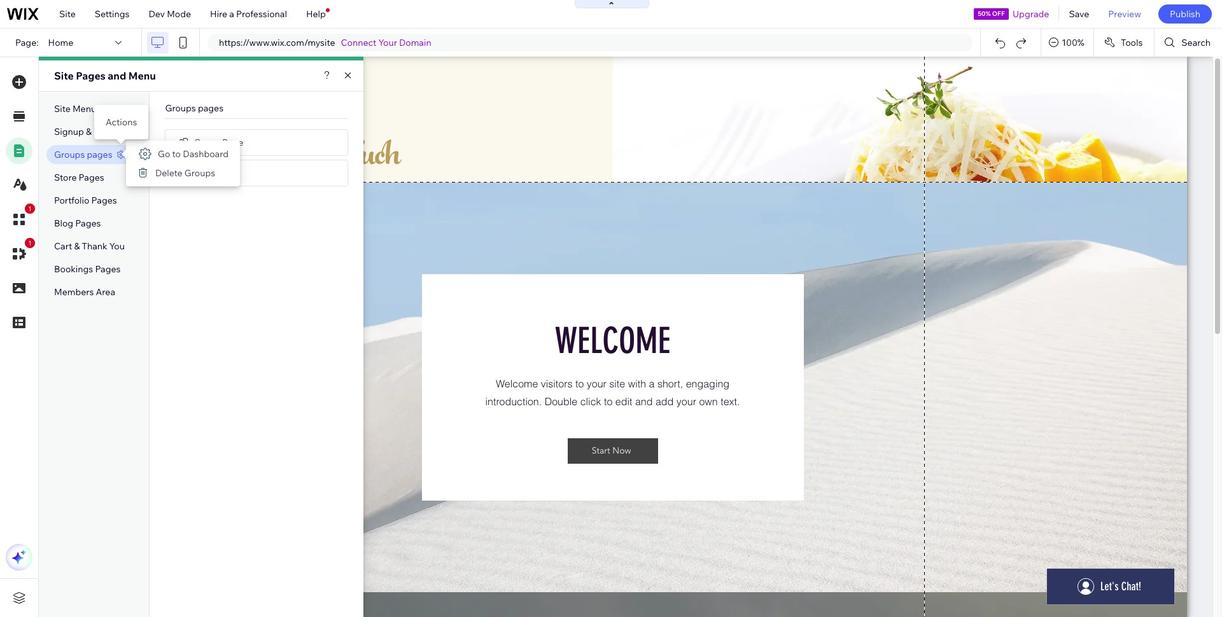 Task type: locate. For each thing, give the bounding box(es) containing it.
dev mode
[[149, 8, 191, 20]]

pages for blog
[[75, 218, 101, 229]]

preview button
[[1099, 0, 1151, 28]]

pages for bookings
[[95, 264, 121, 275]]

bookings pages
[[54, 264, 121, 275]]

pages up the group
[[198, 103, 224, 114]]

store
[[54, 172, 77, 183]]

help
[[306, 8, 326, 20]]

off
[[992, 10, 1005, 18]]

site up signup in the left top of the page
[[54, 103, 71, 115]]

pages up cart & thank you
[[75, 218, 101, 229]]

cart
[[54, 241, 72, 252]]

upgrade
[[1013, 8, 1050, 20]]

100%
[[1062, 37, 1085, 48]]

professional
[[236, 8, 287, 20]]

1 vertical spatial site
[[54, 69, 74, 82]]

portfolio
[[54, 195, 89, 206]]

50% off
[[978, 10, 1005, 18]]

site
[[59, 8, 76, 20], [54, 69, 74, 82], [54, 103, 71, 115]]

0 horizontal spatial pages
[[87, 149, 112, 160]]

1 vertical spatial menu
[[73, 103, 96, 115]]

preview
[[1109, 8, 1142, 20]]

members
[[54, 287, 94, 298]]

0 vertical spatial menu
[[128, 69, 156, 82]]

store pages
[[54, 172, 104, 183]]

save
[[1069, 8, 1090, 20]]

groups pages up the group
[[165, 103, 224, 114]]

site pages and menu
[[54, 69, 156, 82]]

1 horizontal spatial &
[[86, 126, 92, 138]]

portfolio pages
[[54, 195, 117, 206]]

pages up portfolio pages on the left of the page
[[79, 172, 104, 183]]

go to dashboard
[[158, 148, 229, 160]]

pages
[[198, 103, 224, 114], [87, 149, 112, 160]]

groups
[[165, 103, 196, 114], [54, 149, 85, 160], [194, 167, 225, 179], [184, 167, 215, 179]]

pages down login
[[87, 149, 112, 160]]

0 vertical spatial pages
[[198, 103, 224, 114]]

groups pages down signup & login
[[54, 149, 112, 160]]

page
[[222, 137, 243, 148]]

1 horizontal spatial groups pages
[[165, 103, 224, 114]]

tools button
[[1094, 29, 1155, 57]]

pages
[[76, 69, 106, 82], [79, 172, 104, 183], [91, 195, 117, 206], [75, 218, 101, 229], [95, 264, 121, 275]]

0 vertical spatial groups pages
[[165, 103, 224, 114]]

dashboard
[[183, 148, 229, 160]]

0 horizontal spatial &
[[74, 241, 80, 252]]

site menu
[[54, 103, 96, 115]]

menu up signup & login
[[73, 103, 96, 115]]

site for site pages and menu
[[54, 69, 74, 82]]

1 horizontal spatial pages
[[198, 103, 224, 114]]

group
[[194, 137, 220, 148]]

area
[[96, 287, 115, 298]]

2 vertical spatial site
[[54, 103, 71, 115]]

1 vertical spatial &
[[74, 241, 80, 252]]

&
[[86, 126, 92, 138], [74, 241, 80, 252]]

& for signup
[[86, 126, 92, 138]]

& left login
[[86, 126, 92, 138]]

1 vertical spatial groups pages
[[54, 149, 112, 160]]

& right the cart
[[74, 241, 80, 252]]

1 horizontal spatial menu
[[128, 69, 156, 82]]

dev
[[149, 8, 165, 20]]

signup
[[54, 126, 84, 138]]

pages left and
[[76, 69, 106, 82]]

pages right "portfolio"
[[91, 195, 117, 206]]

0 vertical spatial &
[[86, 126, 92, 138]]

groups pages
[[165, 103, 224, 114], [54, 149, 112, 160]]

and
[[108, 69, 126, 82]]

tools
[[1121, 37, 1143, 48]]

menu right and
[[128, 69, 156, 82]]

site down home
[[54, 69, 74, 82]]

cart & thank you
[[54, 241, 125, 252]]

menu
[[128, 69, 156, 82], [73, 103, 96, 115]]

50%
[[978, 10, 991, 18]]

connect
[[341, 37, 377, 48]]

0 horizontal spatial groups pages
[[54, 149, 112, 160]]

to
[[172, 148, 181, 160]]

actions
[[106, 117, 137, 128]]

login
[[94, 126, 117, 138]]

pages up area
[[95, 264, 121, 275]]

domain
[[399, 37, 431, 48]]

site up home
[[59, 8, 76, 20]]

delete groups
[[155, 167, 215, 179]]

0 vertical spatial site
[[59, 8, 76, 20]]

home
[[48, 37, 73, 48]]



Task type: describe. For each thing, give the bounding box(es) containing it.
publish button
[[1159, 4, 1212, 24]]

pages for store
[[79, 172, 104, 183]]

search button
[[1155, 29, 1222, 57]]

mode
[[167, 8, 191, 20]]

& for cart
[[74, 241, 80, 252]]

site for site menu
[[54, 103, 71, 115]]

group page
[[194, 137, 243, 148]]

save button
[[1060, 0, 1099, 28]]

hire a professional
[[210, 8, 287, 20]]

100% button
[[1042, 29, 1094, 57]]

https://www.wix.com/mysite connect your domain
[[219, 37, 431, 48]]

site for site
[[59, 8, 76, 20]]

signup & login
[[54, 126, 117, 138]]

https://www.wix.com/mysite
[[219, 37, 335, 48]]

blog pages
[[54, 218, 101, 229]]

pages for portfolio
[[91, 195, 117, 206]]

you
[[109, 241, 125, 252]]

go
[[158, 148, 170, 160]]

your
[[379, 37, 397, 48]]

publish
[[1170, 8, 1201, 20]]

1 vertical spatial pages
[[87, 149, 112, 160]]

delete
[[155, 167, 183, 179]]

pages for site
[[76, 69, 106, 82]]

settings
[[95, 8, 130, 20]]

members area
[[54, 287, 115, 298]]

search
[[1182, 37, 1211, 48]]

a
[[229, 8, 234, 20]]

bookings
[[54, 264, 93, 275]]

thank
[[82, 241, 107, 252]]

0 horizontal spatial menu
[[73, 103, 96, 115]]

blog
[[54, 218, 73, 229]]

hire
[[210, 8, 227, 20]]



Task type: vqa. For each thing, say whether or not it's contained in the screenshot.
Portfolio
yes



